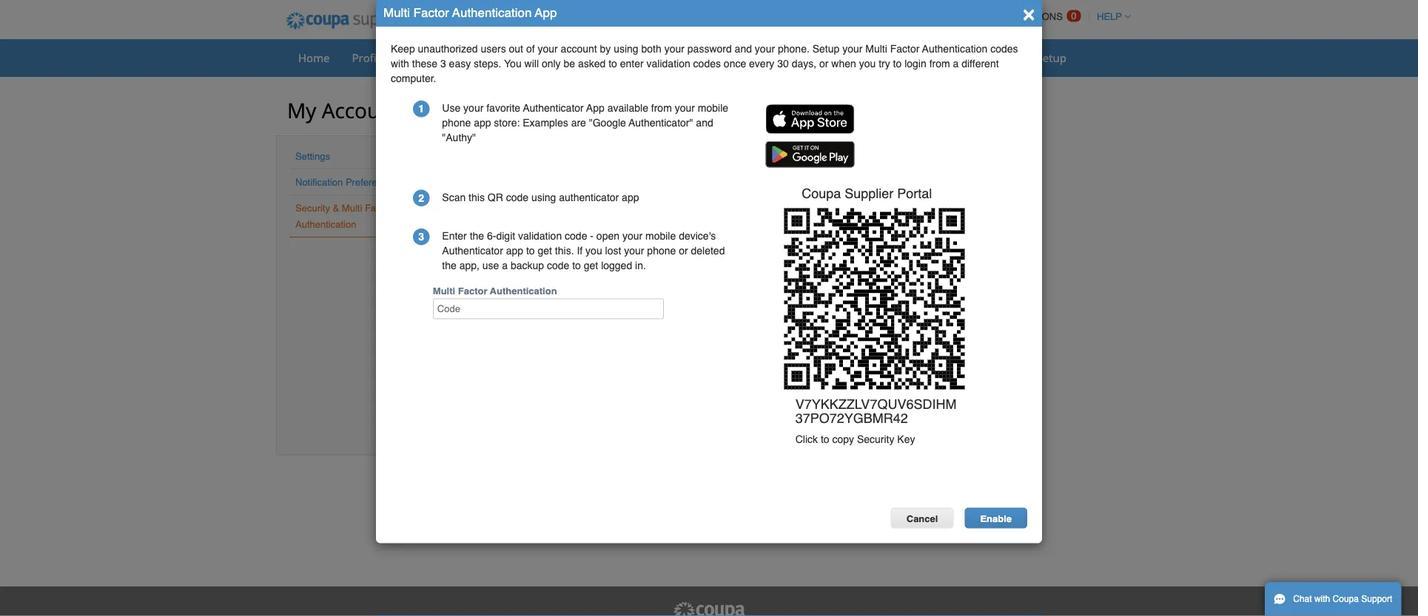 Task type: vqa. For each thing, say whether or not it's contained in the screenshot.
have associated with conflict
no



Task type: describe. For each thing, give the bounding box(es) containing it.
"google
[[589, 117, 626, 129]]

service/time sheets link
[[456, 47, 579, 69]]

using sms, a code will be sent to your mobile phone number. enter verification code when prompted and select ok. sms rates apply.
[[520, 401, 830, 427]]

try
[[879, 58, 890, 70]]

1 horizontal spatial account
[[513, 200, 547, 211]]

keep
[[391, 43, 415, 55]]

different
[[962, 58, 999, 70]]

1 horizontal spatial setup
[[1037, 50, 1067, 65]]

changes
[[675, 200, 714, 211]]

once
[[724, 58, 746, 70]]

Enable only for Payment Changes (Required for changing Legal Entity or Remit-To) radio
[[432, 176, 441, 195]]

by
[[600, 43, 611, 55]]

security inside security & multi factor authentication
[[295, 202, 330, 214]]

0 vertical spatial enable
[[444, 200, 474, 211]]

invoices
[[636, 50, 678, 65]]

& inside my account security & multi factor authentication
[[459, 104, 469, 123]]

digit
[[496, 230, 515, 242]]

open
[[597, 230, 620, 242]]

easy
[[449, 58, 471, 70]]

apple app store multi factor authentication app image
[[766, 104, 855, 134]]

for
[[477, 200, 488, 211]]

multi up enable only for payment changes (required for changing legal entity or remit-to) radio at left top
[[432, 138, 470, 161]]

37po72ygbmr42
[[796, 411, 908, 427]]

to inside v7ykkzzlv7quv6sdihm 37po72ygbmr42 click to copy security key
[[821, 433, 830, 445]]

1 vertical spatial codes
[[693, 58, 721, 70]]

"authy"
[[442, 132, 476, 144]]

mobile inside using sms, a code will be sent to your mobile phone number. enter verification code when prompted and select ok. sms rates apply.
[[700, 401, 731, 413]]

profile link
[[342, 47, 395, 69]]

number.
[[765, 401, 803, 413]]

every
[[749, 58, 775, 70]]

with inside button
[[1315, 594, 1331, 605]]

v7ykkzzlv7quv6sdihm
[[796, 397, 957, 412]]

store
[[520, 297, 543, 309]]

setup inside keep unauthorized users out of your account by using both your password and your phone. setup your multi factor authentication codes with these 3 easy steps. you will only be asked to enter validation codes once every 30 days, or when you try to login from a different computer.
[[813, 43, 840, 55]]

mobile inside enter the 6-digit validation code - open your mobile device's authenticator app to get this. if you lost your phone or deleted the app, use a backup code to get logged in.
[[646, 230, 676, 242]]

code right qr
[[506, 191, 529, 203]]

portal
[[898, 186, 932, 201]]

login
[[905, 58, 927, 70]]

sms
[[743, 416, 765, 427]]

code down this.
[[547, 260, 570, 272]]

catalogs link
[[690, 47, 754, 69]]

enter inside using sms, a code will be sent to your mobile phone number. enter verification code when prompted and select ok. sms rates apply.
[[805, 401, 830, 413]]

settings link
[[295, 151, 330, 162]]

this
[[469, 191, 485, 203]]

1
[[419, 103, 424, 115]]

0 vertical spatial multi factor authentication
[[432, 138, 638, 161]]

steps.
[[474, 58, 502, 70]]

home link
[[289, 47, 339, 69]]

sourcing
[[904, 50, 949, 65]]

3 inside keep unauthorized users out of your account by using both your password and your phone. setup your multi factor authentication codes with these 3 easy steps. you will only be asked to enter validation codes once every 30 days, or when you try to login from a different computer.
[[440, 58, 446, 70]]

from inside using an authenticator app available from your mobile phone app store
[[691, 282, 712, 294]]

click
[[796, 433, 818, 445]]

home
[[298, 50, 330, 65]]

security & multi factor authentication link
[[295, 202, 392, 230]]

payment
[[635, 200, 673, 211]]

enter inside enter the 6-digit validation code - open your mobile device's authenticator app to get this. if you lost your phone or deleted the app, use a backup code to get logged in.
[[442, 230, 467, 242]]

factor inside keep unauthorized users out of your account by using both your password and your phone. setup your multi factor authentication codes with these 3 easy steps. you will only be asked to enter validation codes once every 30 days, or when you try to login from a different computer.
[[890, 43, 920, 55]]

google play store multi factor authentication app image
[[766, 141, 855, 168]]

app inside use your favorite authenticator app available from your mobile phone app store: examples are "google authenticator" and "authy"
[[474, 117, 491, 129]]

authenticator
[[559, 191, 619, 203]]

with inside keep unauthorized users out of your account by using both your password and your phone. setup your multi factor authentication codes with these 3 easy steps. you will only be asked to enter validation codes once every 30 days, or when you try to login from a different computer.
[[391, 58, 409, 70]]

security & multi factor authentication
[[295, 202, 392, 230]]

via authenticator app disabled
[[432, 233, 603, 251]]

from inside use your favorite authenticator app available from your mobile phone app store: examples are "google authenticator" and "authy"
[[651, 102, 672, 114]]

your inside using sms, a code will be sent to your mobile phone number. enter verification code when prompted and select ok. sms rates apply.
[[677, 401, 697, 413]]

app inside enter the 6-digit validation code - open your mobile device's authenticator app to get this. if you lost your phone or deleted the app, use a backup code to get logged in.
[[506, 245, 523, 257]]

supplier
[[845, 186, 894, 201]]

authentication inside keep unauthorized users out of your account by using both your password and your phone. setup your multi factor authentication codes with these 3 easy steps. you will only be asked to enter validation codes once every 30 days, or when you try to login from a different computer.
[[922, 43, 988, 55]]

factor up unauthorized
[[414, 5, 449, 20]]

users
[[481, 43, 506, 55]]

authentication up users on the top
[[452, 5, 532, 20]]

using inside keep unauthorized users out of your account by using both your password and your phone. setup your multi factor authentication codes with these 3 easy steps. you will only be asked to enter validation codes once every 30 days, or when you try to login from a different computer.
[[614, 43, 639, 55]]

(login)
[[583, 200, 613, 211]]

copy
[[832, 433, 854, 445]]

apply.
[[794, 416, 821, 427]]

a inside using sms, a code will be sent to your mobile phone number. enter verification code when prompted and select ok. sms rates apply.
[[577, 401, 583, 413]]

when inside keep unauthorized users out of your account by using both your password and your phone. setup your multi factor authentication codes with these 3 easy steps. you will only be asked to enter validation codes once every 30 days, or when you try to login from a different computer.
[[832, 58, 856, 70]]

enable for both account access (login) and payment changes
[[444, 200, 714, 211]]

from inside keep unauthorized users out of your account by using both your password and your phone. setup your multi factor authentication codes with these 3 easy steps. you will only be asked to enter validation codes once every 30 days, or when you try to login from a different computer.
[[930, 58, 950, 70]]

a inside enter the 6-digit validation code - open your mobile device's authenticator app to get this. if you lost your phone or deleted the app, use a backup code to get logged in.
[[502, 260, 508, 272]]

0 vertical spatial get
[[538, 245, 552, 257]]

2
[[419, 192, 424, 204]]

business performance
[[766, 50, 882, 65]]

in.
[[635, 260, 646, 272]]

out
[[509, 43, 523, 55]]

factor inside my account security & multi factor authentication
[[508, 104, 547, 123]]

enter the 6-digit validation code - open your mobile device's authenticator app to get this. if you lost your phone or deleted the app, use a backup code to get logged in.
[[442, 230, 725, 272]]

verification
[[520, 416, 569, 427]]

of
[[526, 43, 535, 55]]

multi inside security & multi factor authentication
[[342, 202, 362, 214]]

ons
[[996, 50, 1015, 65]]

and inside use your favorite authenticator app available from your mobile phone app store: examples are "google authenticator" and "authy"
[[696, 117, 713, 129]]

to right try
[[893, 58, 902, 70]]

deleted
[[691, 245, 725, 257]]

and inside keep unauthorized users out of your account by using both your password and your phone. setup your multi factor authentication codes with these 3 easy steps. you will only be asked to enter validation codes once every 30 days, or when you try to login from a different computer.
[[735, 43, 752, 55]]

qr
[[488, 191, 503, 203]]

key
[[898, 433, 915, 445]]

mobile inside use your favorite authenticator app available from your mobile phone app store: examples are "google authenticator" and "authy"
[[698, 102, 729, 114]]

using for using an authenticator app available from your mobile phone app store
[[520, 282, 546, 294]]

1 vertical spatial the
[[442, 260, 457, 272]]

or inside keep unauthorized users out of your account by using both your password and your phone. setup your multi factor authentication codes with these 3 easy steps. you will only be asked to enter validation codes once every 30 days, or when you try to login from a different computer.
[[820, 58, 829, 70]]

your inside using an authenticator app available from your mobile phone app store
[[715, 282, 735, 294]]

app inside use your favorite authenticator app available from your mobile phone app store: examples are "google authenticator" and "authy"
[[587, 102, 605, 114]]

coupa supplier portal
[[802, 186, 932, 201]]

authenticator up use
[[453, 233, 535, 251]]

enter
[[620, 58, 644, 70]]

0 horizontal spatial using
[[531, 191, 556, 203]]

examples
[[523, 117, 568, 129]]

computer.
[[391, 73, 436, 84]]

0 vertical spatial codes
[[991, 43, 1018, 55]]

support
[[1362, 594, 1393, 605]]

use your favorite authenticator app available from your mobile phone app store: examples are "google authenticator" and "authy"
[[442, 102, 729, 144]]

validation inside keep unauthorized users out of your account by using both your password and your phone. setup your multi factor authentication codes with these 3 easy steps. you will only be asked to enter validation codes once every 30 days, or when you try to login from a different computer.
[[647, 58, 691, 70]]

a inside keep unauthorized users out of your account by using both your password and your phone. setup your multi factor authentication codes with these 3 easy steps. you will only be asked to enter validation codes once every 30 days, or when you try to login from a different computer.
[[953, 58, 959, 70]]

prompted
[[625, 416, 669, 427]]

authenticator"
[[629, 117, 693, 129]]

code up if
[[565, 230, 587, 242]]

favorite
[[487, 102, 521, 114]]

keep unauthorized users out of your account by using both your password and your phone. setup your multi factor authentication codes with these 3 easy steps. you will only be asked to enter validation codes once every 30 days, or when you try to login from a different computer.
[[391, 43, 1018, 84]]

× button
[[1023, 1, 1035, 24]]

multi up keep
[[383, 5, 410, 20]]

sheets
[[535, 50, 570, 65]]

app,
[[459, 260, 480, 272]]

settings
[[295, 151, 330, 162]]

phone inside using an authenticator app available from your mobile phone app store
[[771, 282, 800, 294]]

preferences
[[346, 177, 398, 188]]



Task type: locate. For each thing, give the bounding box(es) containing it.
2 horizontal spatial a
[[953, 58, 959, 70]]

0 horizontal spatial you
[[586, 245, 602, 257]]

0 vertical spatial &
[[459, 104, 469, 123]]

setup right ons
[[1037, 50, 1067, 65]]

0 horizontal spatial enter
[[442, 230, 467, 242]]

sms,
[[549, 401, 574, 413]]

authentication down notification
[[295, 219, 356, 230]]

security up "authy" at top left
[[405, 104, 455, 123]]

2 horizontal spatial from
[[930, 58, 950, 70]]

to down by
[[609, 58, 617, 70]]

authentication inside security & multi factor authentication
[[295, 219, 356, 230]]

authenticator inside using an authenticator app available from your mobile phone app store
[[563, 282, 624, 294]]

and right authenticator"
[[696, 117, 713, 129]]

chat
[[1294, 594, 1312, 605]]

authenticator inside enter the 6-digit validation code - open your mobile device's authenticator app to get this. if you lost your phone or deleted the app, use a backup code to get logged in.
[[442, 245, 503, 257]]

the left the app,
[[442, 260, 457, 272]]

the left "6-"
[[470, 230, 484, 242]]

when right days,
[[832, 58, 856, 70]]

account right both
[[513, 200, 547, 211]]

1 vertical spatial or
[[679, 245, 688, 257]]

get down disabled
[[584, 260, 598, 272]]

phone inside using sms, a code will be sent to your mobile phone number. enter verification code when prompted and select ok. sms rates apply.
[[733, 401, 762, 413]]

1 horizontal spatial &
[[459, 104, 469, 123]]

0 vertical spatial you
[[859, 58, 876, 70]]

1 vertical spatial using
[[520, 401, 546, 413]]

6-
[[487, 230, 496, 242]]

will
[[525, 58, 539, 70], [611, 401, 626, 413]]

available inside use your favorite authenticator app available from your mobile phone app store: examples are "google authenticator" and "authy"
[[608, 102, 648, 114]]

be down account
[[564, 58, 575, 70]]

0 vertical spatial validation
[[647, 58, 691, 70]]

be inside using sms, a code will be sent to your mobile phone number. enter verification code when prompted and select ok. sms rates apply.
[[629, 401, 640, 413]]

code down sms,
[[572, 416, 595, 427]]

coupa down google play store multi factor authentication app image
[[802, 186, 841, 201]]

1 vertical spatial coupa
[[1333, 594, 1359, 605]]

and left 'select'
[[672, 416, 689, 427]]

unauthorized
[[418, 43, 478, 55]]

enter up the 'apply.'
[[805, 401, 830, 413]]

validation down both at the left top of page
[[647, 58, 691, 70]]

using inside using an authenticator app available from your mobile phone app store
[[520, 282, 546, 294]]

1 horizontal spatial codes
[[991, 43, 1018, 55]]

from
[[930, 58, 950, 70], [651, 102, 672, 114], [691, 282, 712, 294]]

0 horizontal spatial will
[[525, 58, 539, 70]]

enable down the app,
[[458, 283, 488, 294]]

to up backup
[[526, 245, 535, 257]]

0 horizontal spatial when
[[597, 416, 622, 427]]

orders
[[408, 50, 444, 65]]

be left the sent
[[629, 401, 640, 413]]

1 vertical spatial &
[[333, 202, 339, 214]]

1 horizontal spatial security
[[405, 104, 455, 123]]

with right the chat
[[1315, 594, 1331, 605]]

0 vertical spatial when
[[832, 58, 856, 70]]

0 horizontal spatial coupa supplier portal image
[[276, 2, 467, 39]]

1 horizontal spatial from
[[691, 282, 712, 294]]

get left this.
[[538, 245, 552, 257]]

factor down preferences
[[365, 202, 392, 214]]

or inside enter the 6-digit validation code - open your mobile device's authenticator app to get this. if you lost your phone or deleted the app, use a backup code to get logged in.
[[679, 245, 688, 257]]

available
[[608, 102, 648, 114], [648, 282, 689, 294]]

and
[[735, 43, 752, 55], [696, 117, 713, 129], [616, 200, 632, 211], [672, 416, 689, 427]]

code right sms,
[[586, 401, 608, 413]]

codes up different
[[991, 43, 1018, 55]]

2 vertical spatial enable
[[980, 513, 1012, 525]]

and right (login)
[[616, 200, 632, 211]]

1 horizontal spatial with
[[1315, 594, 1331, 605]]

a right use
[[502, 260, 508, 272]]

service/time sheets
[[466, 50, 570, 65]]

2 vertical spatial security
[[857, 433, 895, 445]]

coupa inside button
[[1333, 594, 1359, 605]]

when inside using sms, a code will be sent to your mobile phone number. enter verification code when prompted and select ok. sms rates apply.
[[597, 416, 622, 427]]

3 down unauthorized
[[440, 58, 446, 70]]

1 vertical spatial enter
[[805, 401, 830, 413]]

1 horizontal spatial when
[[832, 58, 856, 70]]

using inside using sms, a code will be sent to your mobile phone number. enter verification code when prompted and select ok. sms rates apply.
[[520, 401, 546, 413]]

account
[[561, 43, 597, 55]]

will inside using sms, a code will be sent to your mobile phone number. enter verification code when prompted and select ok. sms rates apply.
[[611, 401, 626, 413]]

1 using from the top
[[520, 282, 546, 294]]

phone inside use your favorite authenticator app available from your mobile phone app store: examples are "google authenticator" and "authy"
[[442, 117, 471, 129]]

using
[[520, 282, 546, 294], [520, 401, 546, 413]]

multi down notification preferences link
[[342, 202, 362, 214]]

ok.
[[722, 416, 740, 427]]

to right the sent
[[665, 401, 674, 413]]

lost
[[605, 245, 621, 257]]

0 horizontal spatial be
[[564, 58, 575, 70]]

3 left via
[[419, 231, 424, 243]]

to down if
[[572, 260, 581, 272]]

0 vertical spatial be
[[564, 58, 575, 70]]

1 vertical spatial security
[[295, 202, 330, 214]]

available down device's
[[648, 282, 689, 294]]

to left copy
[[821, 433, 830, 445]]

authenticator inside use your favorite authenticator app available from your mobile phone app store: examples are "google authenticator" and "authy"
[[523, 102, 584, 114]]

add-
[[972, 50, 996, 65]]

app up sheets
[[535, 5, 557, 20]]

0 horizontal spatial coupa
[[802, 186, 841, 201]]

1 horizontal spatial a
[[577, 401, 583, 413]]

using
[[614, 43, 639, 55], [531, 191, 556, 203]]

1 vertical spatial get
[[584, 260, 598, 272]]

app down in.
[[627, 282, 645, 294]]

from up authenticator"
[[651, 102, 672, 114]]

1 horizontal spatial validation
[[647, 58, 691, 70]]

you inside enter the 6-digit validation code - open your mobile device's authenticator app to get this. if you lost your phone or deleted the app, use a backup code to get logged in.
[[586, 245, 602, 257]]

1 vertical spatial using
[[531, 191, 556, 203]]

0 horizontal spatial get
[[538, 245, 552, 257]]

0 vertical spatial a
[[953, 58, 959, 70]]

service/time
[[466, 50, 532, 65]]

1 vertical spatial account
[[513, 200, 547, 211]]

0 vertical spatial account
[[322, 96, 400, 124]]

2 using from the top
[[520, 401, 546, 413]]

backup
[[511, 260, 544, 272]]

be
[[564, 58, 575, 70], [629, 401, 640, 413]]

factor inside security & multi factor authentication
[[365, 202, 392, 214]]

via
[[432, 233, 449, 251]]

when left prompted
[[597, 416, 622, 427]]

and inside using sms, a code will be sent to your mobile phone number. enter verification code when prompted and select ok. sms rates apply.
[[672, 416, 689, 427]]

use
[[483, 260, 499, 272]]

available up "google
[[608, 102, 648, 114]]

1 vertical spatial from
[[651, 102, 672, 114]]

orders link
[[398, 47, 453, 69]]

using an authenticator app available from your mobile phone app store
[[520, 282, 820, 309]]

1 vertical spatial you
[[586, 245, 602, 257]]

account
[[322, 96, 400, 124], [513, 200, 547, 211]]

enable right the cancel
[[980, 513, 1012, 525]]

cancel button
[[891, 508, 954, 529]]

v7ykkzzlv7quv6sdihm 37po72ygbmr42 click to copy security key
[[796, 397, 957, 445]]

chat with coupa support
[[1294, 594, 1393, 605]]

a left different
[[953, 58, 959, 70]]

only
[[542, 58, 561, 70]]

authentication up different
[[922, 43, 988, 55]]

you left try
[[859, 58, 876, 70]]

authentication down asked
[[551, 104, 643, 123]]

coupa left support
[[1333, 594, 1359, 605]]

0 horizontal spatial &
[[333, 202, 339, 214]]

multi inside my account security & multi factor authentication
[[472, 104, 504, 123]]

0 horizontal spatial codes
[[693, 58, 721, 70]]

this.
[[555, 245, 574, 257]]

0 vertical spatial the
[[470, 230, 484, 242]]

app
[[474, 117, 491, 129], [622, 191, 639, 203], [506, 245, 523, 257], [803, 282, 820, 294]]

authentication inside my account security & multi factor authentication
[[551, 104, 643, 123]]

to inside using sms, a code will be sent to your mobile phone number. enter verification code when prompted and select ok. sms rates apply.
[[665, 401, 674, 413]]

multi factor authentication down use
[[433, 285, 557, 296]]

device's
[[679, 230, 716, 242]]

1 horizontal spatial or
[[820, 58, 829, 70]]

0 horizontal spatial from
[[651, 102, 672, 114]]

use
[[442, 102, 461, 114]]

0 vertical spatial or
[[820, 58, 829, 70]]

1 vertical spatial coupa supplier portal image
[[672, 602, 746, 617]]

factor
[[414, 5, 449, 20], [890, 43, 920, 55], [508, 104, 547, 123], [474, 138, 522, 161], [365, 202, 392, 214], [458, 285, 487, 296]]

using for using sms, a code will be sent to your mobile phone number. enter verification code when prompted and select ok. sms rates apply.
[[520, 401, 546, 413]]

factor down store:
[[474, 138, 522, 161]]

a right sms,
[[577, 401, 583, 413]]

authenticator
[[523, 102, 584, 114], [453, 233, 535, 251], [442, 245, 503, 257], [563, 282, 624, 294]]

setup up days,
[[813, 43, 840, 55]]

factor down the app,
[[458, 285, 487, 296]]

0 vertical spatial from
[[930, 58, 950, 70]]

add-ons
[[972, 50, 1015, 65]]

1 vertical spatial with
[[1315, 594, 1331, 605]]

1 horizontal spatial you
[[859, 58, 876, 70]]

1 vertical spatial 3
[[419, 231, 424, 243]]

from down deleted
[[691, 282, 712, 294]]

factor down you
[[508, 104, 547, 123]]

access
[[550, 200, 581, 211]]

1 vertical spatial when
[[597, 416, 622, 427]]

0 horizontal spatial security
[[295, 202, 330, 214]]

security down notification
[[295, 202, 330, 214]]

using up enter
[[614, 43, 639, 55]]

0 vertical spatial available
[[608, 102, 648, 114]]

1 vertical spatial be
[[629, 401, 640, 413]]

1 horizontal spatial will
[[611, 401, 626, 413]]

will inside keep unauthorized users out of your account by using both your password and your phone. setup your multi factor authentication codes with these 3 easy steps. you will only be asked to enter validation codes once every 30 days, or when you try to login from a different computer.
[[525, 58, 539, 70]]

0 horizontal spatial 3
[[419, 231, 424, 243]]

& up "authy" at top left
[[459, 104, 469, 123]]

authenticator down logged
[[563, 282, 624, 294]]

if
[[577, 245, 583, 257]]

1 horizontal spatial the
[[470, 230, 484, 242]]

performance
[[815, 50, 882, 65]]

be inside keep unauthorized users out of your account by using both your password and your phone. setup your multi factor authentication codes with these 3 easy steps. you will only be asked to enter validation codes once every 30 days, or when you try to login from a different computer.
[[564, 58, 575, 70]]

when
[[832, 58, 856, 70], [597, 416, 622, 427]]

1 vertical spatial will
[[611, 401, 626, 413]]

1 vertical spatial a
[[502, 260, 508, 272]]

0 vertical spatial security
[[405, 104, 455, 123]]

0 horizontal spatial setup
[[813, 43, 840, 55]]

codes
[[991, 43, 1018, 55], [693, 58, 721, 70]]

chat with coupa support button
[[1265, 583, 1402, 617]]

1 vertical spatial available
[[648, 282, 689, 294]]

0 horizontal spatial or
[[679, 245, 688, 257]]

you inside keep unauthorized users out of your account by using both your password and your phone. setup your multi factor authentication codes with these 3 easy steps. you will only be asked to enter validation codes once every 30 days, or when you try to login from a different computer.
[[859, 58, 876, 70]]

Enable for Both Account Access (Login) and Payment Changes radio
[[432, 198, 441, 218]]

security inside my account security & multi factor authentication
[[405, 104, 455, 123]]

2 vertical spatial from
[[691, 282, 712, 294]]

are
[[571, 117, 586, 129]]

2 vertical spatial a
[[577, 401, 583, 413]]

0 vertical spatial using
[[520, 282, 546, 294]]

sent
[[643, 401, 663, 413]]

validation inside enter the 6-digit validation code - open your mobile device's authenticator app to get this. if you lost your phone or deleted the app, use a backup code to get logged in.
[[518, 230, 562, 242]]

1 vertical spatial enable
[[458, 283, 488, 294]]

1 horizontal spatial get
[[584, 260, 598, 272]]

& inside security & multi factor authentication
[[333, 202, 339, 214]]

will down of
[[525, 58, 539, 70]]

and up once
[[735, 43, 752, 55]]

app left if
[[538, 233, 562, 251]]

1 vertical spatial multi factor authentication
[[433, 285, 557, 296]]

authenticator up examples
[[523, 102, 584, 114]]

validation
[[647, 58, 691, 70], [518, 230, 562, 242]]

enter up the app,
[[442, 230, 467, 242]]

0 vertical spatial coupa
[[802, 186, 841, 201]]

codes down password
[[693, 58, 721, 70]]

0 vertical spatial 3
[[440, 58, 446, 70]]

multi right use
[[472, 104, 504, 123]]

0 horizontal spatial account
[[322, 96, 400, 124]]

or right days,
[[820, 58, 829, 70]]

Multi Factor Authentication text field
[[433, 299, 664, 319]]

you right if
[[586, 245, 602, 257]]

you
[[504, 58, 522, 70]]

account down profile link
[[322, 96, 400, 124]]

security
[[405, 104, 455, 123], [295, 202, 330, 214], [857, 433, 895, 445]]

get
[[538, 245, 552, 257], [584, 260, 598, 272]]

multi inside keep unauthorized users out of your account by using both your password and your phone. setup your multi factor authentication codes with these 3 easy steps. you will only be asked to enter validation codes once every 30 days, or when you try to login from a different computer.
[[866, 43, 888, 55]]

mobile inside using an authenticator app available from your mobile phone app store
[[738, 282, 769, 294]]

my
[[287, 96, 316, 124]]

an
[[549, 282, 561, 294]]

0 vertical spatial coupa supplier portal image
[[276, 2, 467, 39]]

multi factor authentication down examples
[[432, 138, 638, 161]]

app up "google
[[587, 102, 605, 114]]

0 horizontal spatial validation
[[518, 230, 562, 242]]

0 vertical spatial using
[[614, 43, 639, 55]]

phone.
[[778, 43, 810, 55]]

from right login
[[930, 58, 950, 70]]

enable right 'enable for both account access (login) and payment changes' option
[[444, 200, 474, 211]]

notification
[[295, 177, 343, 188]]

password
[[688, 43, 732, 55]]

phone inside enter the 6-digit validation code - open your mobile device's authenticator app to get this. if you lost your phone or deleted the app, use a backup code to get logged in.
[[647, 245, 676, 257]]

1 horizontal spatial enter
[[805, 401, 830, 413]]

both
[[642, 43, 662, 55]]

1 horizontal spatial coupa
[[1333, 594, 1359, 605]]

1 horizontal spatial be
[[629, 401, 640, 413]]

None checkbox
[[443, 283, 453, 293]]

enable
[[444, 200, 474, 211], [458, 283, 488, 294], [980, 513, 1012, 525]]

days,
[[792, 58, 817, 70]]

setup link
[[1027, 47, 1076, 69]]

0 horizontal spatial a
[[502, 260, 508, 272]]

with down keep
[[391, 58, 409, 70]]

a
[[953, 58, 959, 70], [502, 260, 508, 272], [577, 401, 583, 413]]

factor up login
[[890, 43, 920, 55]]

3
[[440, 58, 446, 70], [419, 231, 424, 243]]

using right both
[[531, 191, 556, 203]]

& down notification preferences link
[[333, 202, 339, 214]]

add-ons link
[[962, 47, 1024, 69]]

enable button
[[965, 508, 1028, 529]]

or down device's
[[679, 245, 688, 257]]

app inside using an authenticator app available from your mobile phone app store
[[803, 282, 820, 294]]

0 horizontal spatial the
[[442, 260, 457, 272]]

using up store
[[520, 282, 546, 294]]

validation up this.
[[518, 230, 562, 242]]

0 vertical spatial enter
[[442, 230, 467, 242]]

sourcing link
[[895, 47, 959, 69]]

app inside using an authenticator app available from your mobile phone app store
[[627, 282, 645, 294]]

1 horizontal spatial using
[[614, 43, 639, 55]]

security inside v7ykkzzlv7quv6sdihm 37po72ygbmr42 click to copy security key
[[857, 433, 895, 445]]

authenticator up the app,
[[442, 245, 503, 257]]

1 horizontal spatial coupa supplier portal image
[[672, 602, 746, 617]]

0 vertical spatial will
[[525, 58, 539, 70]]

asked
[[578, 58, 606, 70]]

×
[[1023, 1, 1035, 24]]

logged
[[601, 260, 632, 272]]

will up prompted
[[611, 401, 626, 413]]

using up verification
[[520, 401, 546, 413]]

0 horizontal spatial with
[[391, 58, 409, 70]]

to
[[609, 58, 617, 70], [893, 58, 902, 70], [526, 245, 535, 257], [572, 260, 581, 272], [665, 401, 674, 413], [821, 433, 830, 445]]

coupa
[[802, 186, 841, 201], [1333, 594, 1359, 605]]

multi up try
[[866, 43, 888, 55]]

enable inside "button"
[[980, 513, 1012, 525]]

1 horizontal spatial 3
[[440, 58, 446, 70]]

2 horizontal spatial security
[[857, 433, 895, 445]]

coupa supplier portal image
[[276, 2, 467, 39], [672, 602, 746, 617]]

invoices link
[[626, 47, 687, 69]]

security left key
[[857, 433, 895, 445]]

multi down via
[[433, 285, 455, 296]]

1 vertical spatial validation
[[518, 230, 562, 242]]

0 vertical spatial with
[[391, 58, 409, 70]]

authentication down are
[[527, 138, 638, 161]]

asn link
[[582, 47, 623, 69]]

authentication up store
[[490, 285, 557, 296]]

available inside using an authenticator app available from your mobile phone app store
[[648, 282, 689, 294]]

30
[[778, 58, 789, 70]]

asn
[[592, 50, 614, 65]]



